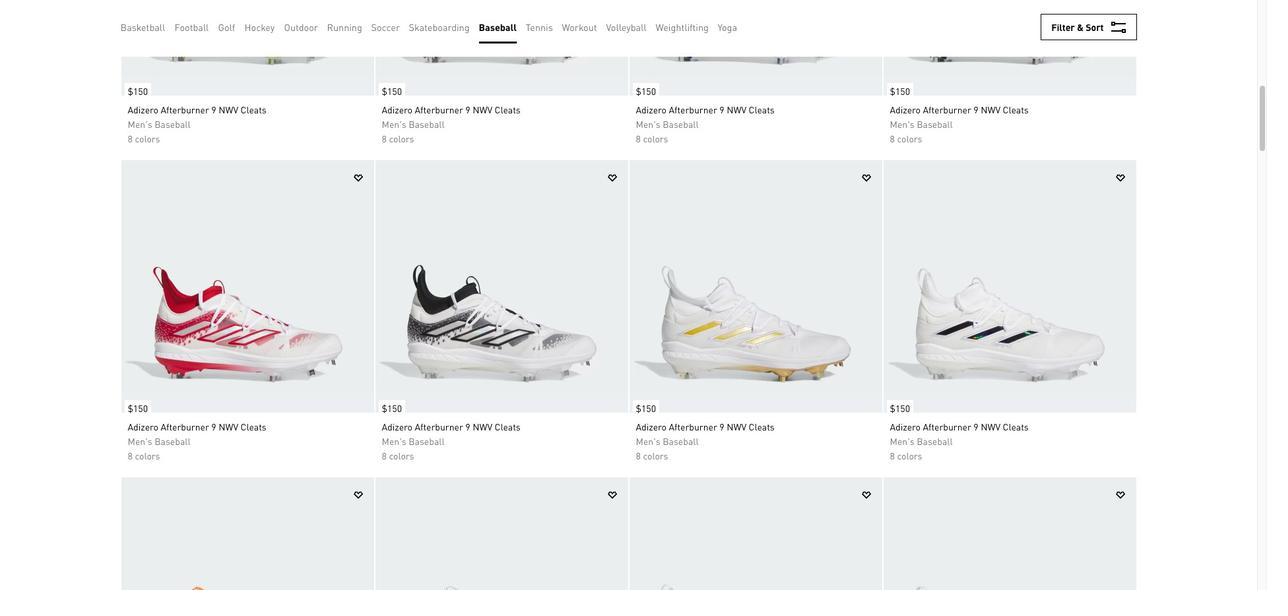 Task type: locate. For each thing, give the bounding box(es) containing it.
men's baseball white adizero afterburner 9 nwv cleats image
[[629, 160, 882, 413], [884, 160, 1137, 413]]

8 for men's baseball red adizero afterburner 9 nwv cleats image on the left
[[128, 450, 133, 462]]

1 men's baseball white adizero afterburner 9 nwv tpu cleats image from the left
[[629, 478, 882, 591]]

0 horizontal spatial men's baseball white adizero afterburner 9 nwv cleats image
[[629, 160, 882, 413]]

adizero afterburner 9 nwv cleats men's baseball 8 colors for second men's baseball white adizero afterburner 9 nwv cleats image from right
[[636, 421, 775, 462]]

9 for second men's baseball white adizero afterburner 9 nwv cleats image from right
[[720, 421, 725, 433]]

1 horizontal spatial men's baseball white adizero afterburner 9 nwv cleats image
[[884, 160, 1137, 413]]

2 men's baseball white adizero afterburner 9 nwv cleats image from the left
[[884, 160, 1137, 413]]

adizero afterburner 9 nwv cleats men's baseball 8 colors for men's baseball grey adizero afterburner 9 nwv cleats image
[[382, 104, 521, 145]]

men's baseball grey adizero afterburner 9 nwv cleats image
[[375, 0, 628, 96]]

nwv for 1st men's baseball white adizero afterburner 9 nwv cleats image from the right
[[981, 421, 1001, 433]]

filter
[[1052, 21, 1075, 33]]

8 for men's baseball grey adizero afterburner 9 nwv cleats image
[[382, 133, 387, 145]]

adizero for 2nd men's baseball blue adizero afterburner 9 nwv cleats image from right
[[636, 104, 667, 116]]

colors for men's baseball grey adizero afterburner 9 nwv cleats image
[[389, 133, 414, 145]]

$150 link
[[121, 77, 151, 99], [375, 77, 405, 99], [629, 77, 660, 99], [884, 77, 914, 99], [121, 394, 151, 417], [375, 394, 405, 417], [629, 394, 660, 417], [884, 394, 914, 417]]

yoga
[[718, 21, 737, 33]]

football link
[[175, 20, 209, 34]]

men's for second men's baseball white adizero afterburner 9 nwv cleats image from right
[[636, 436, 661, 448]]

9 for second men's baseball blue adizero afterburner 9 nwv cleats image
[[974, 104, 979, 116]]

nwv for men's baseball grey adizero afterburner 9 nwv cleats image
[[473, 104, 493, 116]]

outdoor
[[284, 21, 318, 33]]

tennis
[[526, 21, 553, 33]]

adizero for men's baseball green adizero afterburner 9 nwv cleats image
[[128, 104, 158, 116]]

nwv
[[219, 104, 238, 116], [473, 104, 493, 116], [727, 104, 747, 116], [981, 104, 1001, 116], [219, 421, 238, 433], [473, 421, 493, 433], [727, 421, 747, 433], [981, 421, 1001, 433]]

afterburner for second men's baseball blue adizero afterburner 9 nwv cleats image
[[923, 104, 972, 116]]

running
[[327, 21, 362, 33]]

baseball for men's baseball black adizero afterburner 9 nwv cleats image
[[409, 436, 445, 448]]

soccer link
[[371, 20, 400, 34]]

colors for men's baseball black adizero afterburner 9 nwv cleats image
[[389, 450, 414, 462]]

adizero for 1st men's baseball white adizero afterburner 9 nwv cleats image from the right
[[890, 421, 921, 433]]

adizero for second men's baseball white adizero afterburner 9 nwv cleats image from right
[[636, 421, 667, 433]]

colors for 1st men's baseball white adizero afterburner 9 nwv cleats image from the right
[[897, 450, 923, 462]]

colors for men's baseball green adizero afterburner 9 nwv cleats image
[[135, 133, 160, 145]]

baseball for 2nd men's baseball blue adizero afterburner 9 nwv cleats image from right
[[663, 118, 699, 130]]

golf
[[218, 21, 235, 33]]

men's baseball green adizero afterburner 9 nwv cleats image
[[121, 0, 374, 96]]

adizero afterburner 9 nwv cleats men's baseball 8 colors for 2nd men's baseball blue adizero afterburner 9 nwv cleats image from right
[[636, 104, 775, 145]]

8 for 2nd men's baseball blue adizero afterburner 9 nwv cleats image from right
[[636, 133, 641, 145]]

afterburner
[[161, 104, 209, 116], [415, 104, 463, 116], [669, 104, 718, 116], [923, 104, 972, 116], [161, 421, 209, 433], [415, 421, 463, 433], [669, 421, 718, 433], [923, 421, 972, 433]]

1 horizontal spatial men's baseball white adizero afterburner 9 nwv tpu cleats image
[[884, 478, 1137, 591]]

afterburner for men's baseball black adizero afterburner 9 nwv cleats image
[[415, 421, 463, 433]]

men's for 1st men's baseball white adizero afterburner 9 nwv cleats image from the right
[[890, 436, 915, 448]]

workout
[[562, 21, 597, 33]]

0 horizontal spatial men's baseball white adizero afterburner 9 nwv tpu cleats image
[[629, 478, 882, 591]]

workout link
[[562, 20, 597, 34]]

9 for men's baseball green adizero afterburner 9 nwv cleats image
[[211, 104, 216, 116]]

1 horizontal spatial men's baseball blue adizero afterburner 9 nwv cleats image
[[884, 0, 1137, 96]]

baseball for men's baseball red adizero afterburner 9 nwv cleats image on the left
[[155, 436, 190, 448]]

colors
[[135, 133, 160, 145], [389, 133, 414, 145], [643, 133, 668, 145], [897, 133, 923, 145], [135, 450, 160, 462], [389, 450, 414, 462], [643, 450, 668, 462], [897, 450, 923, 462]]

men's baseball blue adizero afterburner 9 nwv cleats image
[[629, 0, 882, 96], [884, 0, 1137, 96]]

8
[[128, 133, 133, 145], [382, 133, 387, 145], [636, 133, 641, 145], [890, 133, 895, 145], [128, 450, 133, 462], [382, 450, 387, 462], [636, 450, 641, 462], [890, 450, 895, 462]]

cleats for men's baseball black adizero afterburner 9 nwv cleats image
[[495, 421, 521, 433]]

cleats
[[241, 104, 267, 116], [495, 104, 521, 116], [749, 104, 775, 116], [1003, 104, 1029, 116], [241, 421, 267, 433], [495, 421, 521, 433], [749, 421, 775, 433], [1003, 421, 1029, 433]]

2 men's baseball blue adizero afterburner 9 nwv cleats image from the left
[[884, 0, 1137, 96]]

nwv for men's baseball black adizero afterburner 9 nwv cleats image
[[473, 421, 493, 433]]

afterburner for men's baseball grey adizero afterburner 9 nwv cleats image
[[415, 104, 463, 116]]

adizero afterburner 9 nwv cleats men's baseball 8 colors for second men's baseball blue adizero afterburner 9 nwv cleats image
[[890, 104, 1029, 145]]

nwv for second men's baseball white adizero afterburner 9 nwv cleats image from right
[[727, 421, 747, 433]]

men's
[[128, 118, 152, 130], [382, 118, 407, 130], [636, 118, 661, 130], [890, 118, 915, 130], [128, 436, 152, 448], [382, 436, 407, 448], [636, 436, 661, 448], [890, 436, 915, 448]]

skateboarding
[[409, 21, 470, 33]]

list
[[120, 11, 747, 44]]

0 horizontal spatial men's baseball blue adizero afterburner 9 nwv cleats image
[[629, 0, 882, 96]]

volleyball link
[[606, 20, 647, 34]]

men's for men's baseball black adizero afterburner 9 nwv cleats image
[[382, 436, 407, 448]]

men's baseball red adizero afterburner 9 nwv cleats image
[[121, 160, 374, 413]]

men's hiit yellow icon 8 boost hispanic heritage cleats image
[[121, 478, 374, 591]]

soccer
[[371, 21, 400, 33]]

men's baseball white adizero afterburner 9 nwv tpu cleats image
[[629, 478, 882, 591], [884, 478, 1137, 591]]

afterburner for 1st men's baseball white adizero afterburner 9 nwv cleats image from the right
[[923, 421, 972, 433]]

$150
[[128, 85, 148, 97], [382, 85, 402, 97], [636, 85, 656, 97], [890, 85, 910, 97], [128, 403, 148, 415], [382, 403, 402, 415], [636, 403, 656, 415], [890, 403, 910, 415]]

adizero afterburner 9 nwv cleats men's baseball 8 colors for men's baseball green adizero afterburner 9 nwv cleats image
[[128, 104, 267, 145]]

9 for men's baseball red adizero afterburner 9 nwv cleats image on the left
[[211, 421, 216, 433]]

adizero afterburner 9 nwv cleats men's baseball 8 colors
[[128, 104, 267, 145], [382, 104, 521, 145], [636, 104, 775, 145], [890, 104, 1029, 145], [128, 421, 267, 462], [382, 421, 521, 462], [636, 421, 775, 462], [890, 421, 1029, 462]]

adizero
[[128, 104, 158, 116], [382, 104, 413, 116], [636, 104, 667, 116], [890, 104, 921, 116], [128, 421, 158, 433], [382, 421, 413, 433], [636, 421, 667, 433], [890, 421, 921, 433]]

afterburner for second men's baseball white adizero afterburner 9 nwv cleats image from right
[[669, 421, 718, 433]]

baseball link
[[479, 20, 517, 34]]

cleats for men's baseball red adizero afterburner 9 nwv cleats image on the left
[[241, 421, 267, 433]]

9
[[211, 104, 216, 116], [466, 104, 471, 116], [720, 104, 725, 116], [974, 104, 979, 116], [211, 421, 216, 433], [466, 421, 471, 433], [720, 421, 725, 433], [974, 421, 979, 433]]

adizero afterburner 9 nwv cleats men's baseball 8 colors for men's baseball red adizero afterburner 9 nwv cleats image on the left
[[128, 421, 267, 462]]

men's baseball black adizero afterburner 9 nwv cleats image
[[375, 160, 628, 413]]

baseball
[[479, 21, 517, 33], [155, 118, 190, 130], [409, 118, 445, 130], [663, 118, 699, 130], [917, 118, 953, 130], [155, 436, 190, 448], [409, 436, 445, 448], [663, 436, 699, 448], [917, 436, 953, 448]]

hockey link
[[245, 20, 275, 34]]

filter & sort button
[[1041, 14, 1137, 40]]

cleats for 1st men's baseball white adizero afterburner 9 nwv cleats image from the right
[[1003, 421, 1029, 433]]

colors for men's baseball red adizero afterburner 9 nwv cleats image on the left
[[135, 450, 160, 462]]

nwv for 2nd men's baseball blue adizero afterburner 9 nwv cleats image from right
[[727, 104, 747, 116]]

cleats for men's baseball grey adizero afterburner 9 nwv cleats image
[[495, 104, 521, 116]]

adizero for second men's baseball blue adizero afterburner 9 nwv cleats image
[[890, 104, 921, 116]]

weightlifting
[[656, 21, 709, 33]]

tennis link
[[526, 20, 553, 34]]

skateboarding link
[[409, 20, 470, 34]]

8 for second men's baseball white adizero afterburner 9 nwv cleats image from right
[[636, 450, 641, 462]]



Task type: vqa. For each thing, say whether or not it's contained in the screenshot.
baseball related to 1st MEN'S BASEBALL BLUE ADIZERO AFTERBURNER 9 NWV CLEATS image from left
yes



Task type: describe. For each thing, give the bounding box(es) containing it.
adizero for men's baseball black adizero afterburner 9 nwv cleats image
[[382, 421, 413, 433]]

afterburner for men's baseball red adizero afterburner 9 nwv cleats image on the left
[[161, 421, 209, 433]]

filter & sort
[[1052, 21, 1104, 33]]

afterburner for 2nd men's baseball blue adizero afterburner 9 nwv cleats image from right
[[669, 104, 718, 116]]

8 for men's baseball black adizero afterburner 9 nwv cleats image
[[382, 450, 387, 462]]

8 for second men's baseball blue adizero afterburner 9 nwv cleats image
[[890, 133, 895, 145]]

nwv for second men's baseball blue adizero afterburner 9 nwv cleats image
[[981, 104, 1001, 116]]

8 for men's baseball green adizero afterburner 9 nwv cleats image
[[128, 133, 133, 145]]

baseball for men's baseball green adizero afterburner 9 nwv cleats image
[[155, 118, 190, 130]]

1 men's baseball blue adizero afterburner 9 nwv cleats image from the left
[[629, 0, 882, 96]]

nwv for men's baseball green adizero afterburner 9 nwv cleats image
[[219, 104, 238, 116]]

9 for 2nd men's baseball blue adizero afterburner 9 nwv cleats image from right
[[720, 104, 725, 116]]

colors for second men's baseball blue adizero afterburner 9 nwv cleats image
[[897, 133, 923, 145]]

men's for men's baseball green adizero afterburner 9 nwv cleats image
[[128, 118, 152, 130]]

baseball for 1st men's baseball white adizero afterburner 9 nwv cleats image from the right
[[917, 436, 953, 448]]

football
[[175, 21, 209, 33]]

9 for men's baseball black adizero afterburner 9 nwv cleats image
[[466, 421, 471, 433]]

baseball for second men's baseball white adizero afterburner 9 nwv cleats image from right
[[663, 436, 699, 448]]

men's for second men's baseball blue adizero afterburner 9 nwv cleats image
[[890, 118, 915, 130]]

adizero afterburner 9 nwv cleats men's baseball 8 colors for 1st men's baseball white adizero afterburner 9 nwv cleats image from the right
[[890, 421, 1029, 462]]

men's for 2nd men's baseball blue adizero afterburner 9 nwv cleats image from right
[[636, 118, 661, 130]]

men's for men's baseball red adizero afterburner 9 nwv cleats image on the left
[[128, 436, 152, 448]]

adizero for men's baseball grey adizero afterburner 9 nwv cleats image
[[382, 104, 413, 116]]

1 men's baseball white adizero afterburner 9 nwv cleats image from the left
[[629, 160, 882, 413]]

8 for 1st men's baseball white adizero afterburner 9 nwv cleats image from the right
[[890, 450, 895, 462]]

2 men's baseball white adizero afterburner 9 nwv tpu cleats image from the left
[[884, 478, 1137, 591]]

men's for men's baseball grey adizero afterburner 9 nwv cleats image
[[382, 118, 407, 130]]

colors for second men's baseball white adizero afterburner 9 nwv cleats image from right
[[643, 450, 668, 462]]

colors for 2nd men's baseball blue adizero afterburner 9 nwv cleats image from right
[[643, 133, 668, 145]]

basketball
[[120, 21, 165, 33]]

volleyball
[[606, 21, 647, 33]]

adizero for men's baseball red adizero afterburner 9 nwv cleats image on the left
[[128, 421, 158, 433]]

adizero afterburner 9 nwv cleats men's baseball 8 colors for men's baseball black adizero afterburner 9 nwv cleats image
[[382, 421, 521, 462]]

golf link
[[218, 20, 235, 34]]

cleats for second men's baseball blue adizero afterburner 9 nwv cleats image
[[1003, 104, 1029, 116]]

running link
[[327, 20, 362, 34]]

yoga link
[[718, 20, 737, 34]]

list containing basketball
[[120, 11, 747, 44]]

9 for men's baseball grey adizero afterburner 9 nwv cleats image
[[466, 104, 471, 116]]

baseball white icon 8 boost summer bash cleats image
[[375, 478, 628, 591]]

hockey
[[245, 21, 275, 33]]

baseball for second men's baseball blue adizero afterburner 9 nwv cleats image
[[917, 118, 953, 130]]

cleats for men's baseball green adizero afterburner 9 nwv cleats image
[[241, 104, 267, 116]]

afterburner for men's baseball green adizero afterburner 9 nwv cleats image
[[161, 104, 209, 116]]

cleats for second men's baseball white adizero afterburner 9 nwv cleats image from right
[[749, 421, 775, 433]]

cleats for 2nd men's baseball blue adizero afterburner 9 nwv cleats image from right
[[749, 104, 775, 116]]

9 for 1st men's baseball white adizero afterburner 9 nwv cleats image from the right
[[974, 421, 979, 433]]

outdoor link
[[284, 20, 318, 34]]

weightlifting link
[[656, 20, 709, 34]]

sort
[[1086, 21, 1104, 33]]

&
[[1077, 21, 1084, 33]]

nwv for men's baseball red adizero afterburner 9 nwv cleats image on the left
[[219, 421, 238, 433]]

baseball for men's baseball grey adizero afterburner 9 nwv cleats image
[[409, 118, 445, 130]]

basketball link
[[120, 20, 165, 34]]



